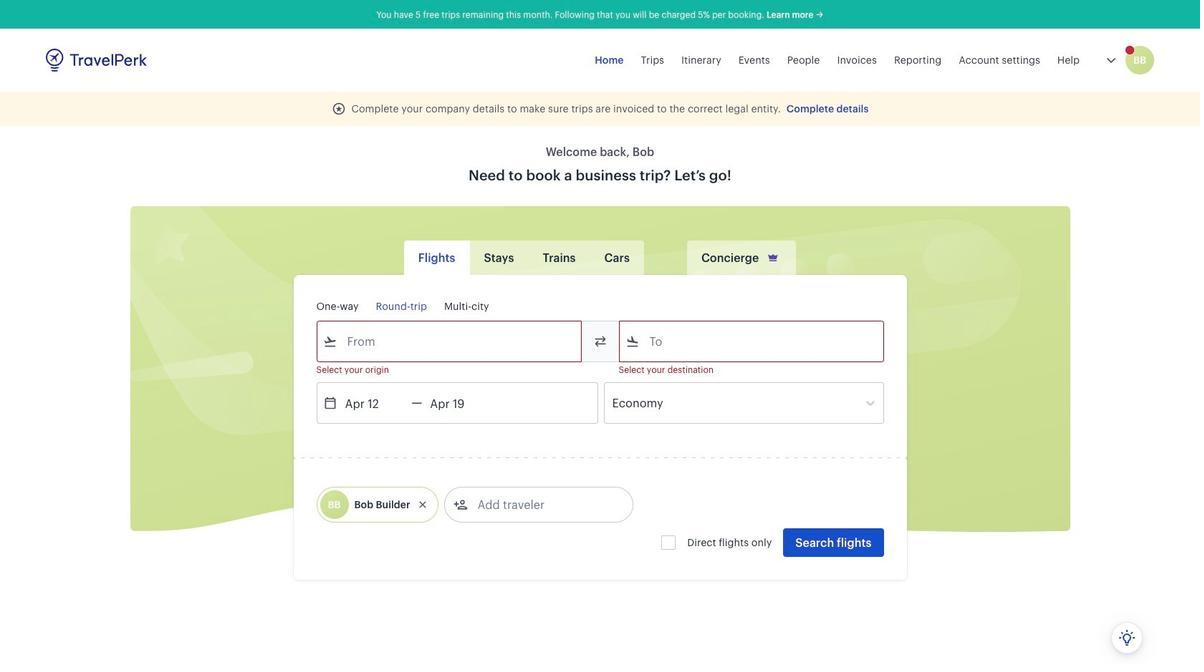 Task type: vqa. For each thing, say whether or not it's contained in the screenshot.
To Search Box
yes



Task type: locate. For each thing, give the bounding box(es) containing it.
From search field
[[337, 330, 562, 353]]

Depart text field
[[337, 383, 412, 423]]



Task type: describe. For each thing, give the bounding box(es) containing it.
To search field
[[639, 330, 864, 353]]

Return text field
[[422, 383, 497, 423]]

Add traveler search field
[[468, 494, 617, 517]]



